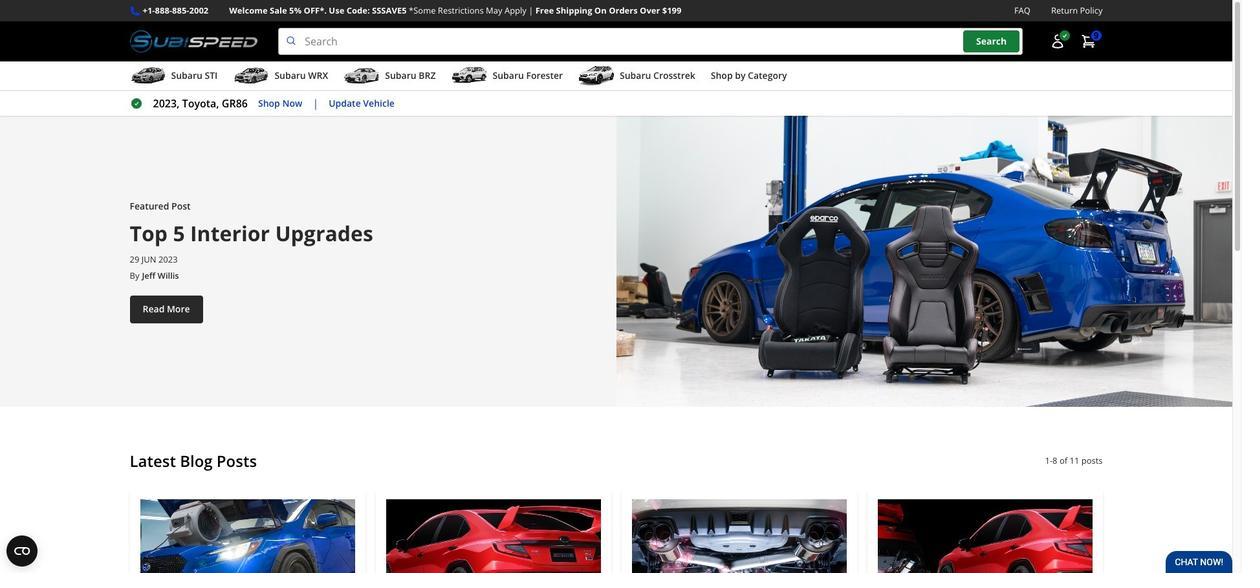 Task type: locate. For each thing, give the bounding box(es) containing it.
search input field
[[278, 28, 1023, 55]]

a subaru sti thumbnail image image
[[130, 66, 166, 85]]

fallback image - no image provided image
[[616, 116, 1233, 407], [140, 500, 355, 573], [386, 500, 601, 573], [632, 500, 847, 573], [878, 500, 1093, 573]]

a subaru brz thumbnail image image
[[344, 66, 380, 85]]



Task type: describe. For each thing, give the bounding box(es) containing it.
a subaru crosstrek thumbnail image image
[[579, 66, 615, 85]]

a subaru wrx thumbnail image image
[[233, 66, 269, 85]]

subispeed logo image
[[130, 28, 258, 55]]

a subaru forester thumbnail image image
[[451, 66, 488, 85]]

button image
[[1050, 34, 1065, 49]]

open widget image
[[6, 536, 38, 567]]



Task type: vqa. For each thing, say whether or not it's contained in the screenshot.
Subispeed logo
yes



